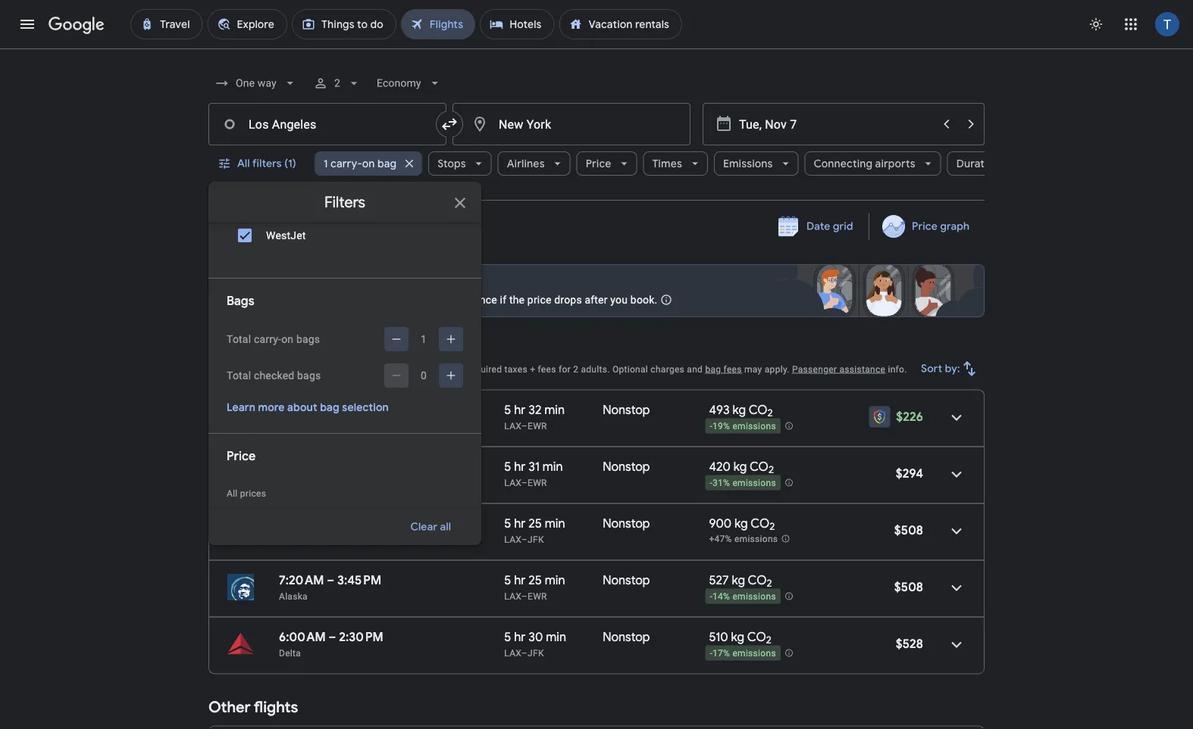 Task type: vqa. For each thing, say whether or not it's contained in the screenshot.
the charges at the right
yes



Task type: locate. For each thing, give the bounding box(es) containing it.
price right airlines popup button
[[586, 157, 611, 171]]

0 vertical spatial flights
[[243, 341, 288, 360]]

min for 2:30 pm
[[546, 630, 566, 645]]

total
[[227, 333, 251, 346], [227, 370, 251, 382]]

jfk inside the 5 hr 25 min lax – jfk
[[528, 535, 544, 545]]

book.
[[631, 294, 658, 306]]

0 horizontal spatial and
[[307, 364, 323, 375]]

2 button
[[307, 65, 368, 102]]

lax down total duration 5 hr 30 min. element
[[504, 648, 521, 659]]

2 hr from the top
[[514, 459, 526, 475]]

flights right other
[[254, 699, 298, 718]]

5 for 5:47 am
[[504, 403, 511, 418]]

close dialog image
[[451, 194, 469, 212]]

5 down 5 hr 31 min lax – ewr
[[504, 516, 511, 532]]

2 inside popup button
[[334, 77, 340, 89]]

2 vertical spatial bag
[[320, 401, 339, 415]]

carry- up filters
[[331, 157, 362, 171]]

duration
[[956, 157, 1000, 171]]

2
[[334, 77, 340, 89], [573, 364, 579, 375], [768, 407, 773, 420], [769, 464, 774, 477], [770, 521, 775, 534], [767, 578, 772, 591], [766, 635, 772, 648]]

2 horizontal spatial 1
[[421, 333, 427, 346]]

- down 510
[[710, 649, 713, 660]]

5
[[504, 403, 511, 418], [504, 459, 511, 475], [504, 516, 511, 532], [504, 573, 511, 589], [504, 630, 511, 645]]

checked
[[254, 370, 294, 382]]

carry- for total
[[254, 333, 281, 346]]

you right pays
[[410, 294, 427, 306]]

min down the 5 hr 25 min lax – jfk
[[545, 573, 565, 589]]

nonstop flight. element
[[603, 403, 650, 420], [603, 459, 650, 477], [603, 516, 650, 534], [603, 573, 650, 591], [603, 630, 650, 648]]

5 hr 25 min lax – ewr
[[504, 573, 565, 602]]

$226
[[896, 409, 923, 425]]

hr inside 5 hr 32 min lax – ewr
[[514, 403, 526, 418]]

2 you from the left
[[610, 294, 628, 306]]

0 horizontal spatial price
[[284, 364, 305, 375]]

0 horizontal spatial +
[[379, 403, 383, 412]]

lax up 5 hr 30 min lax – jfk
[[504, 592, 521, 602]]

emissions for 510
[[733, 649, 776, 660]]

total duration 5 hr 25 min. element for 527
[[504, 573, 603, 591]]

lax inside 5 hr 25 min lax – ewr
[[504, 592, 521, 602]]

25 inside the 5 hr 25 min lax – jfk
[[529, 516, 542, 532]]

0 vertical spatial total
[[227, 333, 251, 346]]

kg inside 527 kg co 2
[[732, 573, 745, 589]]

0 vertical spatial bag
[[378, 157, 397, 171]]

508 US dollars text field
[[894, 523, 923, 539]]

3 nonstop from the top
[[603, 516, 650, 532]]

5 5 from the top
[[504, 630, 511, 645]]

date grid button
[[767, 213, 866, 240]]

0 horizontal spatial fees
[[538, 364, 556, 375]]

all prices
[[227, 489, 266, 500]]

None text field
[[453, 103, 691, 146]]

- for 493
[[710, 422, 713, 432]]

1 vertical spatial jfk
[[528, 648, 544, 659]]

3 ewr from the top
[[528, 592, 547, 602]]

you
[[410, 294, 427, 306], [610, 294, 628, 306]]

if
[[500, 294, 507, 306]]

1 total from the top
[[227, 333, 251, 346]]

co for 900
[[751, 516, 770, 532]]

price left drops
[[527, 294, 552, 306]]

2 for 493
[[768, 407, 773, 420]]

2 nonstop flight. element from the top
[[603, 459, 650, 477]]

prices inside find the best price region
[[265, 215, 296, 229]]

5 nonstop from the top
[[603, 630, 650, 645]]

bags up learn more about bag selection
[[297, 370, 321, 382]]

charges
[[651, 364, 685, 375]]

kg up +47% emissions on the bottom right
[[735, 516, 748, 532]]

total carry-on bags
[[227, 333, 320, 346]]

1 vertical spatial total duration 5 hr 25 min. element
[[504, 573, 603, 591]]

price left graph
[[912, 220, 937, 233]]

2 inside 900 kg co 2
[[770, 521, 775, 534]]

3 - from the top
[[710, 592, 713, 603]]

hr left 32
[[514, 403, 526, 418]]

hr down 5 hr 31 min lax – ewr
[[514, 516, 526, 532]]

1 inside 9:15 pm – 5:47 am + 1
[[383, 403, 386, 412]]

5 left 32
[[504, 403, 511, 418]]

1 horizontal spatial 1
[[383, 403, 386, 412]]

bag for learn more about bag selection
[[320, 401, 339, 415]]

2 for 900
[[770, 521, 775, 534]]

0 horizontal spatial bag
[[320, 401, 339, 415]]

connecting
[[814, 157, 873, 171]]

co up -31% emissions
[[750, 459, 769, 475]]

2 5 from the top
[[504, 459, 511, 475]]

kg inside 510 kg co 2
[[731, 630, 745, 645]]

$294
[[896, 466, 923, 482]]

the
[[430, 294, 445, 306], [509, 294, 525, 306]]

2 vertical spatial 1
[[383, 403, 386, 412]]

5 for 3:45 pm
[[504, 573, 511, 589]]

1 and from the left
[[307, 364, 323, 375]]

5 inside 5 hr 32 min lax – ewr
[[504, 403, 511, 418]]

and right charges
[[687, 364, 703, 375]]

1 horizontal spatial bag
[[378, 157, 397, 171]]

hr inside 5 hr 30 min lax – jfk
[[514, 630, 526, 645]]

prices
[[265, 215, 296, 229], [240, 489, 266, 500]]

total up ranked
[[227, 333, 251, 346]]

and left the convenience
[[307, 364, 323, 375]]

0 vertical spatial $508
[[894, 523, 923, 539]]

0 vertical spatial bags
[[296, 333, 320, 346]]

– left arrival time: 3:45 pm. text box
[[327, 573, 334, 589]]

3 nonstop flight. element from the top
[[603, 516, 650, 534]]

– up 5 hr 25 min lax – ewr
[[521, 535, 528, 545]]

None text field
[[208, 103, 446, 146]]

ewr inside 5 hr 25 min lax – ewr
[[528, 592, 547, 602]]

sort by:
[[921, 362, 960, 376]]

emissions
[[733, 422, 776, 432], [733, 478, 776, 489], [734, 535, 778, 545], [733, 592, 776, 603], [733, 649, 776, 660]]

min inside 5 hr 32 min lax – ewr
[[544, 403, 565, 418]]

294 US dollars text field
[[896, 466, 923, 482]]

nonstop flight. element for 510
[[603, 630, 650, 648]]

+47%
[[709, 535, 732, 545]]

3 lax from the top
[[504, 535, 521, 545]]

1 right (1)
[[324, 157, 328, 171]]

0 vertical spatial prices
[[265, 215, 296, 229]]

1 up prices
[[421, 333, 427, 346]]

co for 493
[[749, 403, 768, 418]]

hr left 30
[[514, 630, 526, 645]]

nonstop
[[603, 403, 650, 418], [603, 459, 650, 475], [603, 516, 650, 532], [603, 573, 650, 589], [603, 630, 650, 645]]

emissions for 420
[[733, 478, 776, 489]]

4 lax from the top
[[504, 592, 521, 602]]

1 vertical spatial +
[[379, 403, 383, 412]]

$508 left flight details. leaves los angeles international airport at 6:05 am on tuesday, november 7 and arrives at john f. kennedy international airport at 2:30 pm on tuesday, november 7. image
[[894, 523, 923, 539]]

2 jfk from the top
[[528, 648, 544, 659]]

lax up 5 hr 25 min lax – ewr
[[504, 535, 521, 545]]

emissions for 527
[[733, 592, 776, 603]]

co inside 900 kg co 2
[[751, 516, 770, 532]]

lax for 3:45 pm
[[504, 592, 521, 602]]

- down 527
[[710, 592, 713, 603]]

5 hr 31 min lax – ewr
[[504, 459, 563, 489]]

emissions down 420 kg co 2
[[733, 478, 776, 489]]

2 vertical spatial ewr
[[528, 592, 547, 602]]

1 vertical spatial bag
[[705, 364, 721, 375]]

1 5 from the top
[[504, 403, 511, 418]]

optional
[[612, 364, 648, 375]]

price up all prices
[[227, 449, 256, 465]]

flight details. leaves los angeles international airport at 6:05 am on tuesday, november 7 and arrives at john f. kennedy international airport at 2:30 pm on tuesday, november 7. image
[[938, 514, 975, 550]]

0 vertical spatial +
[[530, 364, 535, 375]]

kg up '-19% emissions'
[[733, 403, 746, 418]]

nonstop for 493
[[603, 403, 650, 418]]

you right after on the top
[[610, 294, 628, 306]]

co inside 527 kg co 2
[[748, 573, 767, 589]]

- down 420
[[710, 478, 713, 489]]

min
[[544, 403, 565, 418], [543, 459, 563, 475], [545, 516, 565, 532], [545, 573, 565, 589], [546, 630, 566, 645]]

all
[[440, 521, 451, 534]]

carry- inside popup button
[[331, 157, 362, 171]]

ewr for 31
[[528, 478, 547, 489]]

learn more about bag selection
[[227, 401, 389, 415]]

1 - from the top
[[710, 422, 713, 432]]

fees
[[538, 364, 556, 375], [724, 364, 742, 375]]

other flights
[[208, 699, 298, 718]]

and
[[307, 364, 323, 375], [687, 364, 703, 375]]

1 right 5:47 am
[[383, 403, 386, 412]]

fees left for
[[538, 364, 556, 375]]

jfk down 30
[[528, 648, 544, 659]]

change appearance image
[[1078, 6, 1114, 42]]

1 vertical spatial all
[[227, 489, 238, 500]]

total down best flights
[[227, 370, 251, 382]]

kg up -31% emissions
[[734, 459, 747, 475]]

total duration 5 hr 25 min. element down 5 hr 31 min lax – ewr
[[504, 516, 603, 534]]

clear all button
[[392, 509, 469, 546]]

lax down the total duration 5 hr 32 min. element
[[504, 421, 521, 432]]

price guarantee
[[263, 274, 353, 290]]

clear all
[[410, 521, 451, 534]]

nonstop for 527
[[603, 573, 650, 589]]

1 vertical spatial 25
[[529, 573, 542, 589]]

1 lax from the top
[[504, 421, 521, 432]]

nonstop flight. element for 493
[[603, 403, 650, 420]]

2 total duration 5 hr 25 min. element from the top
[[504, 573, 603, 591]]

kg inside 493 kg co 2
[[733, 403, 746, 418]]

2 ewr from the top
[[528, 478, 547, 489]]

min right 32
[[544, 403, 565, 418]]

– left 2:30 pm text box
[[329, 630, 336, 645]]

airlines button
[[498, 146, 571, 182]]

0 vertical spatial 1
[[324, 157, 328, 171]]

1 fees from the left
[[538, 364, 556, 375]]

the right if in the left of the page
[[509, 294, 525, 306]]

bag for 1 carry-on bag
[[378, 157, 397, 171]]

3 hr from the top
[[514, 516, 526, 532]]

+ right the taxes
[[530, 364, 535, 375]]

0 horizontal spatial the
[[430, 294, 445, 306]]

ewr inside 5 hr 32 min lax – ewr
[[528, 421, 547, 432]]

6:00 am – 2:30 pm delta
[[279, 630, 383, 659]]

co inside 510 kg co 2
[[747, 630, 766, 645]]

Arrival time: 2:30 PM. text field
[[339, 630, 383, 645]]

carry- up 'based'
[[254, 333, 281, 346]]

price
[[527, 294, 552, 306], [284, 364, 305, 375]]

1 horizontal spatial carry-
[[331, 157, 362, 171]]

4 nonstop from the top
[[603, 573, 650, 589]]

1 horizontal spatial fees
[[724, 364, 742, 375]]

lax for 2:30 pm
[[504, 648, 521, 659]]

- down '493'
[[710, 422, 713, 432]]

on right 'based'
[[271, 364, 281, 375]]

None field
[[208, 70, 304, 97], [371, 70, 448, 97], [208, 70, 304, 97], [371, 70, 448, 97]]

– up 5 hr 30 min lax – jfk
[[521, 592, 528, 602]]

co
[[749, 403, 768, 418], [750, 459, 769, 475], [751, 516, 770, 532], [748, 573, 767, 589], [747, 630, 766, 645]]

the left difference
[[430, 294, 445, 306]]

5 inside the 5 hr 25 min lax – jfk
[[504, 516, 511, 532]]

2 nonstop from the top
[[603, 459, 650, 475]]

1 vertical spatial flights
[[254, 699, 298, 718]]

kg up -14% emissions
[[732, 573, 745, 589]]

1 ewr from the top
[[528, 421, 547, 432]]

stops
[[438, 157, 466, 171]]

on for bags
[[281, 333, 294, 346]]

– right about
[[324, 403, 331, 418]]

None search field
[[208, 0, 1026, 560]]

co up '-19% emissions'
[[749, 403, 768, 418]]

0 vertical spatial all
[[237, 157, 250, 171]]

1
[[324, 157, 328, 171], [421, 333, 427, 346], [383, 403, 386, 412]]

5 left 30
[[504, 630, 511, 645]]

-
[[710, 422, 713, 432], [710, 478, 713, 489], [710, 592, 713, 603], [710, 649, 713, 660]]

emissions for 493
[[733, 422, 776, 432]]

flights
[[243, 341, 288, 360], [254, 699, 298, 718]]

5 inside 5 hr 25 min lax – ewr
[[504, 573, 511, 589]]

900 kg co 2
[[709, 516, 775, 534]]

1 vertical spatial $508
[[894, 580, 923, 595]]

900
[[709, 516, 732, 532]]

total duration 5 hr 25 min. element down the 5 hr 25 min lax – jfk
[[504, 573, 603, 591]]

on for price
[[271, 364, 281, 375]]

1 carry-on bag
[[324, 157, 397, 171]]

min right 30
[[546, 630, 566, 645]]

5 inside 5 hr 31 min lax – ewr
[[504, 459, 511, 475]]

1 horizontal spatial price
[[527, 294, 552, 306]]

0 vertical spatial ewr
[[528, 421, 547, 432]]

2 inside 493 kg co 2
[[768, 407, 773, 420]]

2 lax from the top
[[504, 478, 521, 489]]

on up filters
[[362, 157, 375, 171]]

1 vertical spatial 1
[[421, 333, 427, 346]]

filters
[[324, 193, 365, 212]]

Departure text field
[[739, 104, 933, 145]]

total checked bags
[[227, 370, 321, 382]]

0 vertical spatial jfk
[[528, 535, 544, 545]]

5 left 31
[[504, 459, 511, 475]]

2 inside 510 kg co 2
[[766, 635, 772, 648]]

– inside 5 hr 32 min lax – ewr
[[521, 421, 528, 432]]

flight details. leaves los angeles international airport at 6:00 am on tuesday, november 7 and arrives at john f. kennedy international airport at 2:30 pm on tuesday, november 7. image
[[938, 627, 975, 664]]

2 25 from the top
[[529, 573, 542, 589]]

1 vertical spatial ewr
[[528, 478, 547, 489]]

1 total duration 5 hr 25 min. element from the top
[[504, 516, 603, 534]]

kg up -17% emissions
[[731, 630, 745, 645]]

nonstop for 510
[[603, 630, 650, 645]]

– down the total duration 5 hr 32 min. element
[[521, 421, 528, 432]]

1 vertical spatial bags
[[297, 370, 321, 382]]

5 lax from the top
[[504, 648, 521, 659]]

25 down 5 hr 31 min lax – ewr
[[529, 516, 542, 532]]

-17% emissions
[[710, 649, 776, 660]]

1 hr from the top
[[514, 403, 526, 418]]

1 horizontal spatial and
[[687, 364, 703, 375]]

1 horizontal spatial the
[[509, 294, 525, 306]]

westjet
[[266, 229, 306, 242]]

price
[[586, 157, 611, 171], [912, 220, 937, 233], [263, 274, 292, 290], [227, 449, 256, 465]]

ewr up 30
[[528, 592, 547, 602]]

times
[[652, 157, 682, 171]]

0 horizontal spatial you
[[410, 294, 427, 306]]

1 25 from the top
[[529, 516, 542, 532]]

1 vertical spatial price
[[284, 364, 305, 375]]

420
[[709, 459, 731, 475]]

4 nonstop flight. element from the top
[[603, 573, 650, 591]]

-31% emissions
[[710, 478, 776, 489]]

lax inside the 5 hr 25 min lax – jfk
[[504, 535, 521, 545]]

2 fees from the left
[[724, 364, 742, 375]]

0 vertical spatial 25
[[529, 516, 542, 532]]

on up ranked based on price and convenience
[[281, 333, 294, 346]]

2 inside 420 kg co 2
[[769, 464, 774, 477]]

min inside 5 hr 30 min lax – jfk
[[546, 630, 566, 645]]

5 hr 25 min lax – jfk
[[504, 516, 565, 545]]

flight details. leaves los angeles international airport at 10:28 am on tuesday, november 7 and arrives at newark liberty international airport at 6:59 pm on tuesday, november 7. image
[[938, 457, 975, 493]]

$508 left flight details. leaves los angeles international airport at 7:20 am on tuesday, november 7 and arrives at newark liberty international airport at 3:45 pm on tuesday, november 7. image on the bottom right
[[894, 580, 923, 595]]

min right 31
[[543, 459, 563, 475]]

+47% emissions
[[709, 535, 778, 545]]

leaves los angeles international airport at 6:00 am on tuesday, november 7 and arrives at john f. kennedy international airport at 2:30 pm on tuesday, november 7. element
[[279, 630, 383, 645]]

flights,
[[312, 294, 344, 306]]

all for all prices
[[227, 489, 238, 500]]

ewr down 31
[[528, 478, 547, 489]]

1 carry-on bag button
[[314, 146, 422, 182]]

emissions down 493 kg co 2 at the bottom right of the page
[[733, 422, 776, 432]]

emissions
[[723, 157, 773, 171]]

co inside 420 kg co 2
[[750, 459, 769, 475]]

25 down the 5 hr 25 min lax – jfk
[[529, 573, 542, 589]]

5 hr from the top
[[514, 630, 526, 645]]

difference
[[448, 294, 497, 306]]

min inside the 5 hr 25 min lax – jfk
[[545, 516, 565, 532]]

bag inside popup button
[[378, 157, 397, 171]]

kg for 527
[[732, 573, 745, 589]]

– down total duration 5 hr 31 min. "element"
[[521, 478, 528, 489]]

hr left 31
[[514, 459, 526, 475]]

Departure time: 9:15 PM. text field
[[279, 403, 321, 418]]

$508
[[894, 523, 923, 539], [894, 580, 923, 595]]

grid
[[833, 220, 853, 233]]

emissions down 510 kg co 2
[[733, 649, 776, 660]]

hr inside the 5 hr 25 min lax – jfk
[[514, 516, 526, 532]]

4 5 from the top
[[504, 573, 511, 589]]

1 nonstop from the top
[[603, 403, 650, 418]]

all
[[237, 157, 250, 171], [227, 489, 238, 500]]

main menu image
[[18, 15, 36, 33]]

required
[[467, 364, 502, 375]]

westjet only image
[[403, 218, 463, 254]]

25 inside 5 hr 25 min lax – ewr
[[529, 573, 542, 589]]

emissions down 900 kg co 2
[[734, 535, 778, 545]]

2 inside 527 kg co 2
[[767, 578, 772, 591]]

total duration 5 hr 25 min. element for 900
[[504, 516, 603, 534]]

min inside 5 hr 25 min lax – ewr
[[545, 573, 565, 589]]

learn more about ranking image
[[382, 363, 396, 376]]

duration button
[[947, 146, 1026, 182]]

2 $508 from the top
[[894, 580, 923, 595]]

jfk inside 5 hr 30 min lax – jfk
[[528, 648, 544, 659]]

0 vertical spatial total duration 5 hr 25 min. element
[[504, 516, 603, 534]]

emissions down 527 kg co 2
[[733, 592, 776, 603]]

kg inside 420 kg co 2
[[734, 459, 747, 475]]

stops button
[[428, 146, 492, 182]]

hr down the 5 hr 25 min lax – jfk
[[514, 573, 526, 589]]

5 down the 5 hr 25 min lax – jfk
[[504, 573, 511, 589]]

min down 5 hr 31 min lax – ewr
[[545, 516, 565, 532]]

–
[[324, 403, 331, 418], [521, 421, 528, 432], [521, 478, 528, 489], [521, 535, 528, 545], [327, 573, 334, 589], [521, 592, 528, 602], [329, 630, 336, 645], [521, 648, 528, 659]]

on inside main content
[[271, 364, 281, 375]]

1 inside the 1 carry-on bag popup button
[[324, 157, 328, 171]]

25 for 527
[[529, 573, 542, 589]]

1 jfk from the top
[[528, 535, 544, 545]]

co up +47% emissions on the bottom right
[[751, 516, 770, 532]]

all inside button
[[237, 157, 250, 171]]

co up -17% emissions
[[747, 630, 766, 645]]

pays
[[384, 294, 407, 306]]

bags up ranked based on price and convenience
[[296, 333, 320, 346]]

3 5 from the top
[[504, 516, 511, 532]]

fees left may
[[724, 364, 742, 375]]

1 vertical spatial on
[[281, 333, 294, 346]]

for
[[559, 364, 571, 375]]

4 - from the top
[[710, 649, 713, 660]]

0 horizontal spatial carry-
[[254, 333, 281, 346]]

flight details. leaves los angeles international airport at 9:15 pm on tuesday, november 7 and arrives at newark liberty international airport at 5:47 am on wednesday, november 8. image
[[938, 400, 975, 436]]

kg inside 900 kg co 2
[[735, 516, 748, 532]]

find the best price region
[[208, 213, 985, 252]]

lax inside 5 hr 30 min lax – jfk
[[504, 648, 521, 659]]

hr inside 5 hr 25 min lax – ewr
[[514, 573, 526, 589]]

+ down learn more about ranking image
[[379, 403, 383, 412]]

lax inside 5 hr 32 min lax – ewr
[[504, 421, 521, 432]]

1 horizontal spatial +
[[530, 364, 535, 375]]

based
[[242, 364, 268, 375]]

New feature text field
[[359, 274, 393, 290]]

0 vertical spatial on
[[362, 157, 375, 171]]

price inside price graph button
[[912, 220, 937, 233]]

ewr inside 5 hr 31 min lax – ewr
[[528, 478, 547, 489]]

leaves los angeles international airport at 9:15 pm on tuesday, november 7 and arrives at newark liberty international airport at 5:47 am on wednesday, november 8. element
[[279, 403, 386, 418]]

0 horizontal spatial 1
[[324, 157, 328, 171]]

2 total from the top
[[227, 370, 251, 382]]

nonstop for 420
[[603, 459, 650, 475]]

on inside popup button
[[362, 157, 375, 171]]

2 - from the top
[[710, 478, 713, 489]]

1 nonstop flight. element from the top
[[603, 403, 650, 420]]

1 $508 from the top
[[894, 523, 923, 539]]

some
[[282, 294, 309, 306]]

main content
[[208, 213, 985, 730]]

ewr down 32
[[528, 421, 547, 432]]

lax for 5:47 am
[[504, 421, 521, 432]]

ewr for 25
[[528, 592, 547, 602]]

flights up 'based'
[[243, 341, 288, 360]]

– down total duration 5 hr 30 min. element
[[521, 648, 528, 659]]

hr for 5:47 am
[[514, 403, 526, 418]]

30
[[529, 630, 543, 645]]

(1)
[[284, 157, 296, 171]]

bag inside main content
[[705, 364, 721, 375]]

price down total carry-on bags
[[284, 364, 305, 375]]

2 horizontal spatial bag
[[705, 364, 721, 375]]

jfk for 30
[[528, 648, 544, 659]]

5 inside 5 hr 30 min lax – jfk
[[504, 630, 511, 645]]

1 vertical spatial carry-
[[254, 333, 281, 346]]

1 vertical spatial prices
[[240, 489, 266, 500]]

25
[[529, 516, 542, 532], [529, 573, 542, 589]]

jfk up 5 hr 25 min lax – ewr
[[528, 535, 544, 545]]

0
[[421, 370, 427, 382]]

lax down total duration 5 hr 31 min. "element"
[[504, 478, 521, 489]]

0 vertical spatial carry-
[[331, 157, 362, 171]]

5 nonstop flight. element from the top
[[603, 630, 650, 648]]

1 horizontal spatial you
[[610, 294, 628, 306]]

co inside 493 kg co 2
[[749, 403, 768, 418]]

2 vertical spatial on
[[271, 364, 281, 375]]

7:20 am – 3:45 pm alaska
[[279, 573, 381, 602]]

total duration 5 hr 25 min. element
[[504, 516, 603, 534], [504, 573, 603, 591]]

4 hr from the top
[[514, 573, 526, 589]]

co up -14% emissions
[[748, 573, 767, 589]]

1 vertical spatial total
[[227, 370, 251, 382]]

learn more about tracked prices image
[[299, 215, 313, 229]]



Task type: describe. For each thing, give the bounding box(es) containing it.
sort by: button
[[915, 351, 985, 387]]

include
[[434, 364, 465, 375]]

$508 for 900
[[894, 523, 923, 539]]

bag fees button
[[705, 364, 742, 375]]

kg for 420
[[734, 459, 747, 475]]

convenience
[[326, 364, 379, 375]]

co for 420
[[750, 459, 769, 475]]

1 you from the left
[[410, 294, 427, 306]]

min for 5:47 am
[[544, 403, 565, 418]]

min inside 5 hr 31 min lax – ewr
[[543, 459, 563, 475]]

527
[[709, 573, 729, 589]]

price graph button
[[872, 213, 982, 240]]

Departure time: 6:00 AM. text field
[[279, 630, 326, 645]]

airports
[[875, 157, 915, 171]]

connecting airports button
[[805, 146, 941, 182]]

price button
[[577, 146, 637, 182]]

selection
[[342, 401, 389, 415]]

7
[[345, 215, 351, 229]]

2 and from the left
[[687, 364, 703, 375]]

other
[[208, 699, 251, 718]]

2 for 527
[[767, 578, 772, 591]]

$528
[[896, 637, 923, 652]]

2 the from the left
[[509, 294, 525, 306]]

date grid
[[807, 220, 853, 233]]

nonstop flight. element for 900
[[603, 516, 650, 534]]

– inside 6:00 am – 2:30 pm delta
[[329, 630, 336, 645]]

17%
[[713, 649, 730, 660]]

493 kg co 2
[[709, 403, 773, 420]]

- for 420
[[710, 478, 713, 489]]

drops
[[554, 294, 582, 306]]

ranked based on price and convenience
[[208, 364, 379, 375]]

32
[[529, 403, 542, 418]]

528 US dollars text field
[[896, 637, 923, 652]]

passenger assistance button
[[792, 364, 886, 375]]

swap origin and destination. image
[[440, 115, 459, 133]]

taxes
[[505, 364, 527, 375]]

emissions button
[[714, 146, 799, 182]]

assistance
[[840, 364, 886, 375]]

– inside 5 hr 31 min lax – ewr
[[521, 478, 528, 489]]

flights for best flights
[[243, 341, 288, 360]]

prices for track prices
[[265, 215, 296, 229]]

total for total checked bags
[[227, 370, 251, 382]]

more
[[258, 401, 285, 415]]

– inside 5 hr 25 min lax – ewr
[[521, 592, 528, 602]]

hr inside 5 hr 31 min lax – ewr
[[514, 459, 526, 475]]

$508 for 527
[[894, 580, 923, 595]]

delta
[[279, 648, 301, 659]]

all filters (1)
[[237, 157, 296, 171]]

-14% emissions
[[710, 592, 776, 603]]

– inside 5 hr 30 min lax – jfk
[[521, 648, 528, 659]]

price inside price popup button
[[586, 157, 611, 171]]

2:30 pm
[[339, 630, 383, 645]]

google
[[347, 294, 382, 306]]

for some flights, google pays you the difference if the price drops after you book.
[[263, 294, 658, 306]]

493
[[709, 403, 730, 418]]

- for 527
[[710, 592, 713, 603]]

1 for 1 carry-on bag
[[324, 157, 328, 171]]

nonstop for 900
[[603, 516, 650, 532]]

3:45 pm
[[337, 573, 381, 589]]

none search field containing filters
[[208, 0, 1026, 560]]

price up the for
[[263, 274, 292, 290]]

all filters (1) button
[[208, 146, 308, 182]]

carry- for 1
[[331, 157, 362, 171]]

1 for 1
[[421, 333, 427, 346]]

passenger
[[792, 364, 837, 375]]

learn more about price guarantee image
[[648, 282, 685, 318]]

co for 510
[[747, 630, 766, 645]]

1 the from the left
[[430, 294, 445, 306]]

loading results progress bar
[[0, 49, 1193, 52]]

-19% emissions
[[710, 422, 776, 432]]

flight details. leaves los angeles international airport at 7:20 am on tuesday, november 7 and arrives at newark liberty international airport at 3:45 pm on tuesday, november 7. image
[[938, 570, 975, 607]]

510
[[709, 630, 728, 645]]

- for 510
[[710, 649, 713, 660]]

+ inside 9:15 pm – 5:47 am + 1
[[379, 403, 383, 412]]

ranked
[[208, 364, 240, 375]]

6:00 am
[[279, 630, 326, 645]]

flights for other flights
[[254, 699, 298, 718]]

new
[[366, 278, 386, 287]]

14%
[[713, 592, 730, 603]]

adults.
[[581, 364, 610, 375]]

learn
[[227, 401, 255, 415]]

9:15 pm – 5:47 am + 1
[[279, 403, 386, 418]]

date
[[807, 220, 830, 233]]

total duration 5 hr 30 min. element
[[504, 630, 603, 648]]

sort
[[921, 362, 943, 376]]

– inside the 5 hr 25 min lax – jfk
[[521, 535, 528, 545]]

total for total carry-on bags
[[227, 333, 251, 346]]

total duration 5 hr 32 min. element
[[504, 403, 603, 420]]

Departure time: 7:20 AM. text field
[[279, 573, 324, 589]]

co for 527
[[748, 573, 767, 589]]

kg for 900
[[735, 516, 748, 532]]

Arrival time: 3:45 PM. text field
[[337, 573, 381, 589]]

hr for 2:30 pm
[[514, 630, 526, 645]]

5 hr 30 min lax – jfk
[[504, 630, 566, 659]]

2 for 510
[[766, 635, 772, 648]]

31%
[[713, 478, 730, 489]]

prices include required taxes + fees for 2 adults. optional charges and bag fees may apply. passenger assistance
[[405, 364, 886, 375]]

5 hr 32 min lax – ewr
[[504, 403, 565, 432]]

min for 3:45 pm
[[545, 573, 565, 589]]

all for all filters (1)
[[237, 157, 250, 171]]

about
[[287, 401, 317, 415]]

kg for 510
[[731, 630, 745, 645]]

after
[[585, 294, 608, 306]]

– inside 7:20 am – 3:45 pm alaska
[[327, 573, 334, 589]]

total duration 5 hr 31 min. element
[[504, 459, 603, 477]]

25 for 900
[[529, 516, 542, 532]]

prices for all prices
[[240, 489, 266, 500]]

by:
[[945, 362, 960, 376]]

508 US dollars text field
[[894, 580, 923, 595]]

leaves los angeles international airport at 7:20 am on tuesday, november 7 and arrives at newark liberty international airport at 3:45 pm on tuesday, november 7. element
[[279, 573, 381, 589]]

Arrival time: 5:47 AM on  Wednesday, November 8. text field
[[334, 403, 386, 418]]

5 for 2:30 pm
[[504, 630, 511, 645]]

main content containing best flights
[[208, 213, 985, 730]]

5:47 am
[[334, 403, 379, 418]]

kg for 493
[[733, 403, 746, 418]]

ewr for 32
[[528, 421, 547, 432]]

19%
[[713, 422, 730, 432]]

31
[[529, 459, 540, 475]]

may
[[744, 364, 762, 375]]

price graph
[[912, 220, 970, 233]]

2 for 420
[[769, 464, 774, 477]]

jfk for 25
[[528, 535, 544, 545]]

nonstop flight. element for 527
[[603, 573, 650, 591]]

filters
[[252, 157, 282, 171]]

nov 7
[[322, 215, 351, 229]]

clear
[[410, 521, 437, 534]]

learn more about bag selection link
[[227, 401, 389, 415]]

hr for 3:45 pm
[[514, 573, 526, 589]]

track prices
[[234, 215, 296, 229]]

alaska
[[279, 592, 308, 602]]

connecting airports
[[814, 157, 915, 171]]

bags
[[227, 294, 254, 309]]

graph
[[940, 220, 970, 233]]

7:20 am
[[279, 573, 324, 589]]

nov
[[322, 215, 342, 229]]

on for bag
[[362, 157, 375, 171]]

lax inside 5 hr 31 min lax – ewr
[[504, 478, 521, 489]]

nonstop flight. element for 420
[[603, 459, 650, 477]]

0 vertical spatial price
[[527, 294, 552, 306]]

prices
[[405, 364, 431, 375]]

226 US dollars text field
[[896, 409, 923, 425]]

best
[[208, 341, 240, 360]]



